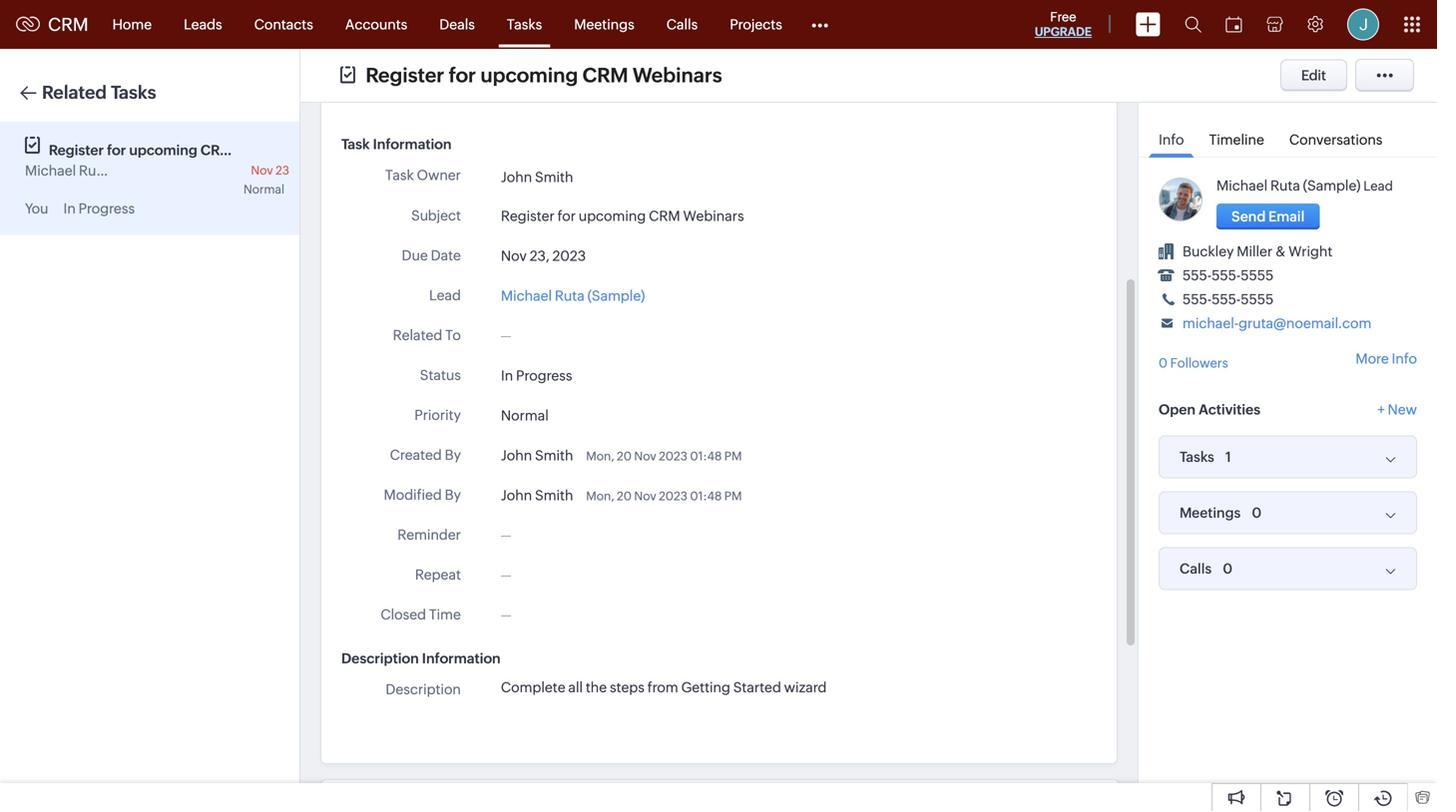 Task type: vqa. For each thing, say whether or not it's contained in the screenshot.
In to the left
yes



Task type: describe. For each thing, give the bounding box(es) containing it.
(sample) for michael ruta (sample)
[[588, 288, 645, 304]]

wizard
[[784, 680, 827, 696]]

repeat
[[415, 567, 461, 583]]

started
[[734, 680, 782, 696]]

john smith for created by
[[501, 448, 574, 464]]

1 vertical spatial calls
[[1180, 561, 1212, 577]]

steps
[[610, 680, 645, 696]]

modified by
[[384, 487, 461, 503]]

ruta for michael ruta (sample)
[[555, 288, 585, 304]]

to
[[445, 327, 461, 343]]

1 vertical spatial info
[[1392, 351, 1418, 367]]

information for description information
[[422, 651, 501, 667]]

contacts link
[[238, 0, 329, 48]]

free
[[1051, 9, 1077, 24]]

smith for modified by
[[535, 488, 574, 504]]

getting
[[682, 680, 731, 696]]

complete all the steps from getting started wizard
[[501, 680, 827, 696]]

0 vertical spatial register
[[366, 64, 445, 87]]

related for related tasks
[[42, 82, 107, 103]]

home link
[[96, 0, 168, 48]]

2 vertical spatial register
[[501, 208, 555, 224]]

1 smith from the top
[[535, 169, 574, 185]]

task owner
[[385, 167, 461, 183]]

profile element
[[1336, 0, 1392, 48]]

john for created by
[[501, 448, 532, 464]]

timeline link
[[1200, 118, 1275, 157]]

michael ruta (sample) lead
[[1217, 178, 1394, 194]]

01:48 for created by
[[690, 450, 722, 463]]

1 vertical spatial michael ruta (sample) link
[[501, 285, 645, 306]]

register inside register for upcoming crm webinars nov 23
[[49, 142, 104, 158]]

nov inside register for upcoming crm webinars nov 23
[[251, 164, 273, 177]]

info link
[[1149, 118, 1195, 158]]

buckley miller & wright
[[1183, 244, 1333, 260]]

accounts link
[[329, 0, 424, 48]]

webinars inside register for upcoming crm webinars nov 23
[[236, 142, 298, 158]]

search element
[[1173, 0, 1214, 49]]

owner
[[417, 167, 461, 183]]

1 vertical spatial tasks
[[111, 82, 156, 103]]

related for related to
[[393, 327, 443, 343]]

michael-gruta@noemail.com link
[[1183, 316, 1372, 331]]

priority
[[415, 407, 461, 423]]

due
[[402, 247, 428, 263]]

description for description information
[[341, 651, 419, 667]]

1 555-555-5555 from the top
[[1183, 268, 1274, 284]]

michael ruta (sample) normal
[[25, 163, 285, 196]]

crm inside register for upcoming crm webinars nov 23
[[201, 142, 233, 158]]

john for modified by
[[501, 488, 532, 504]]

0 vertical spatial for
[[449, 64, 476, 87]]

register for upcoming crm webinars nov 23
[[49, 142, 298, 177]]

by for modified by
[[445, 487, 461, 503]]

&
[[1276, 244, 1286, 260]]

23
[[276, 164, 290, 177]]

task information
[[341, 136, 452, 152]]

conversations link
[[1280, 118, 1393, 157]]

23,
[[530, 248, 550, 264]]

01:48 for modified by
[[690, 490, 722, 503]]

michael-
[[1183, 316, 1239, 331]]

john smith for modified by
[[501, 488, 574, 504]]

Other Modules field
[[799, 8, 842, 40]]

smith for created by
[[535, 448, 574, 464]]

closed time
[[381, 607, 461, 623]]

contacts
[[254, 16, 313, 32]]

search image
[[1185, 16, 1202, 33]]

leads link
[[168, 0, 238, 48]]

information for task information
[[373, 136, 452, 152]]

reminder
[[398, 527, 461, 543]]

followers
[[1171, 356, 1229, 371]]

create menu image
[[1136, 12, 1161, 36]]

2 555-555-5555 from the top
[[1183, 292, 1274, 308]]

complete
[[501, 680, 566, 696]]

the
[[586, 680, 607, 696]]

2 horizontal spatial for
[[558, 208, 576, 224]]

related to
[[393, 327, 461, 343]]

due date
[[402, 247, 461, 263]]

subject
[[411, 208, 461, 223]]

0 vertical spatial upcoming
[[481, 64, 578, 87]]

(sample) for michael ruta (sample) lead
[[1304, 178, 1361, 194]]

0 vertical spatial register for upcoming crm webinars
[[366, 64, 723, 87]]

edit button
[[1281, 59, 1348, 91]]

0 horizontal spatial calls
[[667, 16, 698, 32]]

you
[[25, 201, 48, 217]]

time
[[429, 607, 461, 623]]

tasks link
[[491, 0, 558, 48]]

nov 23, 2023
[[501, 248, 586, 264]]

more
[[1356, 351, 1390, 367]]

calls link
[[651, 0, 714, 48]]

buckley
[[1183, 244, 1235, 260]]

2 horizontal spatial tasks
[[1180, 449, 1215, 465]]

crm link
[[16, 14, 88, 35]]

home
[[112, 16, 152, 32]]

status
[[420, 367, 461, 383]]

all
[[569, 680, 583, 696]]

free upgrade
[[1035, 9, 1092, 38]]

projects
[[730, 16, 783, 32]]

progress for you
[[78, 201, 135, 217]]

0 vertical spatial michael ruta (sample) link
[[1217, 178, 1361, 194]]

leads
[[184, 16, 222, 32]]

open
[[1159, 402, 1196, 418]]

description information
[[341, 651, 501, 667]]

0 vertical spatial 0
[[1159, 356, 1168, 371]]

1 vertical spatial normal
[[501, 408, 549, 424]]

created by
[[390, 447, 461, 463]]

wright
[[1289, 244, 1333, 260]]



Task type: locate. For each thing, give the bounding box(es) containing it.
0 horizontal spatial progress
[[78, 201, 135, 217]]

0 horizontal spatial 0
[[1159, 356, 1168, 371]]

for down deals
[[449, 64, 476, 87]]

1 john smith from the top
[[501, 169, 574, 185]]

task for task information
[[341, 136, 370, 152]]

in for status
[[501, 368, 513, 384]]

lead inside the 'michael ruta (sample) lead'
[[1364, 179, 1394, 194]]

2 20 from the top
[[617, 490, 632, 503]]

pm for created by
[[725, 450, 742, 463]]

0 vertical spatial calls
[[667, 16, 698, 32]]

1 vertical spatial description
[[386, 682, 461, 698]]

information up task owner
[[373, 136, 452, 152]]

tasks down home
[[111, 82, 156, 103]]

lead down conversations
[[1364, 179, 1394, 194]]

mon, 20 nov 2023 01:48 pm for modified by
[[586, 490, 742, 503]]

open activities
[[1159, 402, 1261, 418]]

ruta down nov 23, 2023
[[555, 288, 585, 304]]

in for you
[[63, 201, 76, 217]]

description down closed
[[341, 651, 419, 667]]

progress for status
[[516, 368, 573, 384]]

0 horizontal spatial ruta
[[79, 163, 109, 179]]

description down description information
[[386, 682, 461, 698]]

(sample) inside michael ruta (sample) normal
[[112, 163, 169, 179]]

for
[[449, 64, 476, 87], [107, 142, 126, 158], [558, 208, 576, 224]]

upcoming down the "tasks" link
[[481, 64, 578, 87]]

1 by from the top
[[445, 447, 461, 463]]

related
[[42, 82, 107, 103], [393, 327, 443, 343]]

1 pm from the top
[[725, 450, 742, 463]]

smith
[[535, 169, 574, 185], [535, 448, 574, 464], [535, 488, 574, 504]]

activities
[[1199, 402, 1261, 418]]

1 vertical spatial register for upcoming crm webinars
[[501, 208, 744, 224]]

0 vertical spatial 2023
[[553, 248, 586, 264]]

0 horizontal spatial michael ruta (sample) link
[[501, 285, 645, 306]]

1 horizontal spatial for
[[449, 64, 476, 87]]

0 vertical spatial information
[[373, 136, 452, 152]]

michael-gruta@noemail.com
[[1183, 316, 1372, 331]]

register for upcoming crm webinars up nov 23, 2023
[[501, 208, 744, 224]]

by for created by
[[445, 447, 461, 463]]

3 john from the top
[[501, 488, 532, 504]]

2 mon, from the top
[[586, 490, 615, 503]]

2 5555 from the top
[[1241, 292, 1274, 308]]

john right "modified by"
[[501, 488, 532, 504]]

0 horizontal spatial meetings
[[574, 16, 635, 32]]

1 horizontal spatial (sample)
[[588, 288, 645, 304]]

0 vertical spatial description
[[341, 651, 419, 667]]

0 horizontal spatial task
[[341, 136, 370, 152]]

0 for meetings
[[1252, 505, 1262, 521]]

1 horizontal spatial meetings
[[1180, 505, 1241, 521]]

20 for created by
[[617, 450, 632, 463]]

+
[[1378, 402, 1386, 418]]

created
[[390, 447, 442, 463]]

new
[[1388, 402, 1418, 418]]

1 vertical spatial webinars
[[236, 142, 298, 158]]

1 mon, from the top
[[586, 450, 615, 463]]

0 horizontal spatial lead
[[429, 287, 461, 303]]

555-
[[1183, 268, 1212, 284], [1212, 268, 1241, 284], [1183, 292, 1212, 308], [1212, 292, 1241, 308]]

1 vertical spatial upcoming
[[129, 142, 198, 158]]

1 horizontal spatial michael ruta (sample) link
[[1217, 178, 1361, 194]]

0 vertical spatial normal
[[244, 183, 285, 196]]

meetings
[[574, 16, 635, 32], [1180, 505, 1241, 521]]

1 vertical spatial meetings
[[1180, 505, 1241, 521]]

5555 down buckley miller & wright on the right of page
[[1241, 268, 1274, 284]]

0 horizontal spatial in
[[63, 201, 76, 217]]

1 vertical spatial 01:48
[[690, 490, 722, 503]]

closed
[[381, 607, 426, 623]]

john
[[501, 169, 532, 185], [501, 448, 532, 464], [501, 488, 532, 504]]

ruta down related tasks
[[79, 163, 109, 179]]

1 01:48 from the top
[[690, 450, 722, 463]]

2 vertical spatial upcoming
[[579, 208, 646, 224]]

2 vertical spatial smith
[[535, 488, 574, 504]]

pm
[[725, 450, 742, 463], [725, 490, 742, 503]]

1 mon, 20 nov 2023 01:48 pm from the top
[[586, 450, 742, 463]]

register up 23,
[[501, 208, 555, 224]]

from
[[648, 680, 679, 696]]

2 john from the top
[[501, 448, 532, 464]]

info
[[1159, 132, 1185, 148], [1392, 351, 1418, 367]]

john right created by
[[501, 448, 532, 464]]

1 vertical spatial progress
[[516, 368, 573, 384]]

michael up you
[[25, 163, 76, 179]]

0 vertical spatial tasks
[[507, 16, 542, 32]]

deals link
[[424, 0, 491, 48]]

2 01:48 from the top
[[690, 490, 722, 503]]

2 horizontal spatial michael
[[1217, 178, 1268, 194]]

1 horizontal spatial task
[[385, 167, 414, 183]]

1 horizontal spatial lead
[[1364, 179, 1394, 194]]

michael down the timeline at the top right of page
[[1217, 178, 1268, 194]]

1 vertical spatial 2023
[[659, 450, 688, 463]]

ruta inside "michael ruta (sample)" link
[[555, 288, 585, 304]]

3 john smith from the top
[[501, 488, 574, 504]]

3 smith from the top
[[535, 488, 574, 504]]

tasks right deals link
[[507, 16, 542, 32]]

0 vertical spatial 5555
[[1241, 268, 1274, 284]]

0 for calls
[[1223, 561, 1233, 577]]

0 vertical spatial in
[[63, 201, 76, 217]]

register
[[366, 64, 445, 87], [49, 142, 104, 158], [501, 208, 555, 224]]

john right owner
[[501, 169, 532, 185]]

calls
[[667, 16, 698, 32], [1180, 561, 1212, 577]]

1 horizontal spatial 0
[[1223, 561, 1233, 577]]

1 horizontal spatial related
[[393, 327, 443, 343]]

1 vertical spatial for
[[107, 142, 126, 158]]

2 vertical spatial webinars
[[683, 208, 744, 224]]

1 vertical spatial register
[[49, 142, 104, 158]]

information
[[373, 136, 452, 152], [422, 651, 501, 667]]

register for upcoming crm webinars down the "tasks" link
[[366, 64, 723, 87]]

upcoming up nov 23, 2023
[[579, 208, 646, 224]]

lead down 'date'
[[429, 287, 461, 303]]

michael for michael ruta (sample)
[[501, 288, 552, 304]]

2 vertical spatial 0
[[1223, 561, 1233, 577]]

1 vertical spatial 555-555-5555
[[1183, 292, 1274, 308]]

2 mon, 20 nov 2023 01:48 pm from the top
[[586, 490, 742, 503]]

0 vertical spatial task
[[341, 136, 370, 152]]

deals
[[440, 16, 475, 32]]

2 horizontal spatial ruta
[[1271, 178, 1301, 194]]

lead
[[1364, 179, 1394, 194], [429, 287, 461, 303]]

0 vertical spatial 555-555-5555
[[1183, 268, 1274, 284]]

pm for modified by
[[725, 490, 742, 503]]

accounts
[[345, 16, 408, 32]]

by
[[445, 447, 461, 463], [445, 487, 461, 503]]

michael for michael ruta (sample) normal
[[25, 163, 76, 179]]

2 by from the top
[[445, 487, 461, 503]]

in progress down michael ruta (sample)
[[501, 368, 573, 384]]

20 for modified by
[[617, 490, 632, 503]]

(sample) inside "michael ruta (sample)" link
[[588, 288, 645, 304]]

1 vertical spatial mon, 20 nov 2023 01:48 pm
[[586, 490, 742, 503]]

normal inside michael ruta (sample) normal
[[244, 183, 285, 196]]

0
[[1159, 356, 1168, 371], [1252, 505, 1262, 521], [1223, 561, 1233, 577]]

0 vertical spatial lead
[[1364, 179, 1394, 194]]

1 horizontal spatial normal
[[501, 408, 549, 424]]

0 vertical spatial 01:48
[[690, 450, 722, 463]]

mon,
[[586, 450, 615, 463], [586, 490, 615, 503]]

upcoming up michael ruta (sample) normal
[[129, 142, 198, 158]]

2 horizontal spatial 0
[[1252, 505, 1262, 521]]

mon, 20 nov 2023 01:48 pm for created by
[[586, 450, 742, 463]]

upgrade
[[1035, 25, 1092, 38]]

1 vertical spatial pm
[[725, 490, 742, 503]]

michael for michael ruta (sample) lead
[[1217, 178, 1268, 194]]

michael ruta (sample)
[[501, 288, 645, 304]]

0 horizontal spatial michael
[[25, 163, 76, 179]]

ruta for michael ruta (sample) lead
[[1271, 178, 1301, 194]]

in right status
[[501, 368, 513, 384]]

michael inside "michael ruta (sample)" link
[[501, 288, 552, 304]]

(sample) for michael ruta (sample) normal
[[112, 163, 169, 179]]

progress down michael ruta (sample)
[[516, 368, 573, 384]]

0 vertical spatial mon,
[[586, 450, 615, 463]]

progress down michael ruta (sample) normal
[[78, 201, 135, 217]]

2 smith from the top
[[535, 448, 574, 464]]

michael ruta (sample) link down nov 23, 2023
[[501, 285, 645, 306]]

0 horizontal spatial for
[[107, 142, 126, 158]]

in right you
[[63, 201, 76, 217]]

1 20 from the top
[[617, 450, 632, 463]]

michael inside michael ruta (sample) normal
[[25, 163, 76, 179]]

meetings left calls link in the top left of the page
[[574, 16, 635, 32]]

0 vertical spatial meetings
[[574, 16, 635, 32]]

0 vertical spatial webinars
[[633, 64, 723, 87]]

upcoming
[[481, 64, 578, 87], [129, 142, 198, 158], [579, 208, 646, 224]]

gruta@noemail.com
[[1239, 316, 1372, 331]]

1 vertical spatial related
[[393, 327, 443, 343]]

description for description
[[386, 682, 461, 698]]

for up nov 23, 2023
[[558, 208, 576, 224]]

+ new
[[1378, 402, 1418, 418]]

1 horizontal spatial ruta
[[555, 288, 585, 304]]

edit
[[1302, 67, 1327, 83]]

None button
[[1217, 204, 1320, 230]]

create menu element
[[1124, 0, 1173, 48]]

0 vertical spatial pm
[[725, 450, 742, 463]]

meetings link
[[558, 0, 651, 48]]

2 vertical spatial tasks
[[1180, 449, 1215, 465]]

(sample)
[[112, 163, 169, 179], [1304, 178, 1361, 194], [588, 288, 645, 304]]

by right created at bottom
[[445, 447, 461, 463]]

timeline
[[1210, 132, 1265, 148]]

profile image
[[1348, 8, 1380, 40]]

0 horizontal spatial tasks
[[111, 82, 156, 103]]

in progress
[[63, 201, 135, 217], [501, 368, 573, 384]]

in progress for you
[[63, 201, 135, 217]]

ruta up &
[[1271, 178, 1301, 194]]

1 vertical spatial mon,
[[586, 490, 615, 503]]

1 horizontal spatial info
[[1392, 351, 1418, 367]]

ruta
[[79, 163, 109, 179], [1271, 178, 1301, 194], [555, 288, 585, 304]]

webinars
[[633, 64, 723, 87], [236, 142, 298, 158], [683, 208, 744, 224]]

meetings inside meetings link
[[574, 16, 635, 32]]

2 pm from the top
[[725, 490, 742, 503]]

1 vertical spatial john smith
[[501, 448, 574, 464]]

michael down 23,
[[501, 288, 552, 304]]

info right more
[[1392, 351, 1418, 367]]

2023 for modified by
[[659, 490, 688, 503]]

tasks left 1
[[1180, 449, 1215, 465]]

1 horizontal spatial progress
[[516, 368, 573, 384]]

1 john from the top
[[501, 169, 532, 185]]

555-555-5555 down buckley
[[1183, 268, 1274, 284]]

2 john smith from the top
[[501, 448, 574, 464]]

register down "accounts" link
[[366, 64, 445, 87]]

5555 up michael-gruta@noemail.com link
[[1241, 292, 1274, 308]]

register for upcoming crm webinars
[[366, 64, 723, 87], [501, 208, 744, 224]]

nov
[[251, 164, 273, 177], [501, 248, 527, 264], [634, 450, 657, 463], [634, 490, 657, 503]]

1 vertical spatial john
[[501, 448, 532, 464]]

1 vertical spatial in
[[501, 368, 513, 384]]

information down time
[[422, 651, 501, 667]]

modified
[[384, 487, 442, 503]]

more info link
[[1356, 351, 1418, 367]]

related down crm 'link'
[[42, 82, 107, 103]]

normal
[[244, 183, 285, 196], [501, 408, 549, 424]]

0 vertical spatial john smith
[[501, 169, 574, 185]]

mon, for created by
[[586, 450, 615, 463]]

in progress right you
[[63, 201, 135, 217]]

555-555-5555 up michael-
[[1183, 292, 1274, 308]]

info inside info "link"
[[1159, 132, 1185, 148]]

0 vertical spatial info
[[1159, 132, 1185, 148]]

conversations
[[1290, 132, 1383, 148]]

info left the timeline at the top right of page
[[1159, 132, 1185, 148]]

projects link
[[714, 0, 799, 48]]

task for task owner
[[385, 167, 414, 183]]

5555
[[1241, 268, 1274, 284], [1241, 292, 1274, 308]]

crm
[[48, 14, 88, 35], [583, 64, 629, 87], [201, 142, 233, 158], [649, 208, 681, 224]]

register down related tasks
[[49, 142, 104, 158]]

1 horizontal spatial tasks
[[507, 16, 542, 32]]

ruta for michael ruta (sample) normal
[[79, 163, 109, 179]]

0 followers
[[1159, 356, 1229, 371]]

1 5555 from the top
[[1241, 268, 1274, 284]]

2 vertical spatial for
[[558, 208, 576, 224]]

miller
[[1237, 244, 1273, 260]]

2 vertical spatial 2023
[[659, 490, 688, 503]]

tasks
[[507, 16, 542, 32], [111, 82, 156, 103], [1180, 449, 1215, 465]]

2 vertical spatial john smith
[[501, 488, 574, 504]]

1 horizontal spatial in
[[501, 368, 513, 384]]

by right modified
[[445, 487, 461, 503]]

for up michael ruta (sample) normal
[[107, 142, 126, 158]]

date
[[431, 247, 461, 263]]

in progress for status
[[501, 368, 573, 384]]

0 horizontal spatial normal
[[244, 183, 285, 196]]

0 vertical spatial mon, 20 nov 2023 01:48 pm
[[586, 450, 742, 463]]

2 horizontal spatial (sample)
[[1304, 178, 1361, 194]]

2023 for created by
[[659, 450, 688, 463]]

1 vertical spatial smith
[[535, 448, 574, 464]]

0 vertical spatial john
[[501, 169, 532, 185]]

normal down 23
[[244, 183, 285, 196]]

michael ruta (sample) link down conversations
[[1217, 178, 1361, 194]]

1 horizontal spatial register
[[366, 64, 445, 87]]

calendar image
[[1226, 16, 1243, 32]]

for inside register for upcoming crm webinars nov 23
[[107, 142, 126, 158]]

michael
[[25, 163, 76, 179], [1217, 178, 1268, 194], [501, 288, 552, 304]]

1 vertical spatial information
[[422, 651, 501, 667]]

1 vertical spatial in progress
[[501, 368, 573, 384]]

normal right 'priority' on the bottom of the page
[[501, 408, 549, 424]]

0 horizontal spatial in progress
[[63, 201, 135, 217]]

more info
[[1356, 351, 1418, 367]]

0 horizontal spatial register
[[49, 142, 104, 158]]

related tasks
[[42, 82, 156, 103]]

related left to
[[393, 327, 443, 343]]

0 vertical spatial related
[[42, 82, 107, 103]]

1 vertical spatial lead
[[429, 287, 461, 303]]

mon, for modified by
[[586, 490, 615, 503]]

1 vertical spatial task
[[385, 167, 414, 183]]

meetings down 1
[[1180, 505, 1241, 521]]

upcoming inside register for upcoming crm webinars nov 23
[[129, 142, 198, 158]]

0 vertical spatial in progress
[[63, 201, 135, 217]]

ruta inside michael ruta (sample) normal
[[79, 163, 109, 179]]

0 horizontal spatial related
[[42, 82, 107, 103]]

2023
[[553, 248, 586, 264], [659, 450, 688, 463], [659, 490, 688, 503]]

1
[[1226, 449, 1232, 465]]



